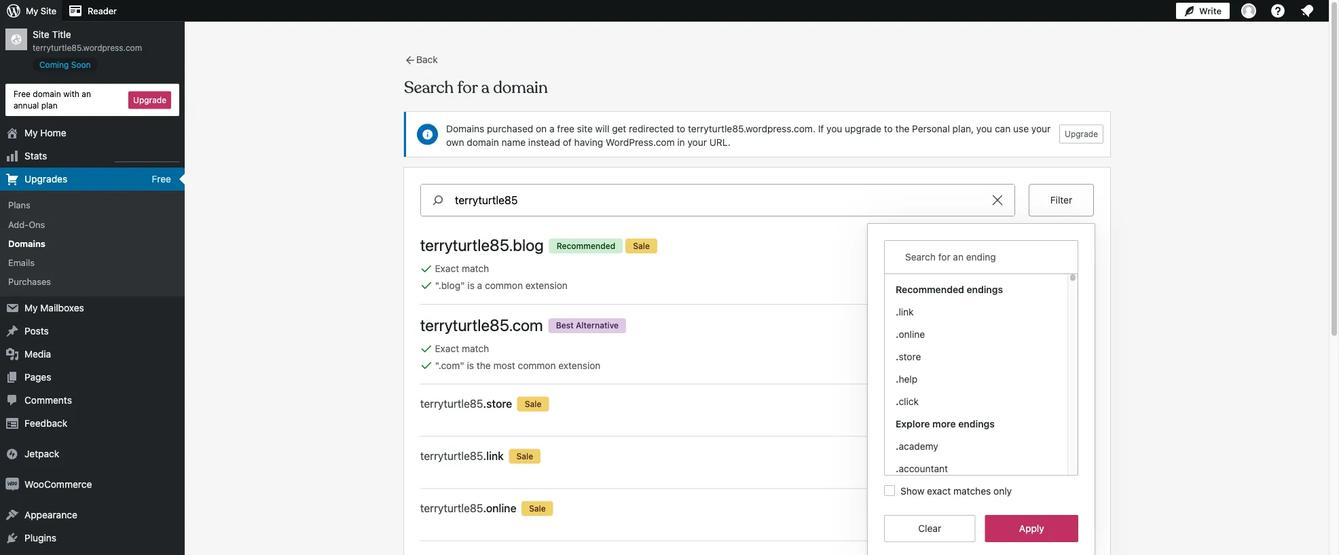 Task type: locate. For each thing, give the bounding box(es) containing it.
year for $1.20
[[963, 503, 983, 515]]

more
[[933, 418, 956, 430]]

my inside "my home" link
[[24, 127, 38, 139]]

clear button
[[884, 515, 976, 543]]

terryturtle85 .blog
[[420, 236, 544, 255]]

1 vertical spatial exact match
[[435, 343, 489, 354]]

link
[[899, 306, 914, 317]]

get
[[612, 123, 626, 134]]

terryturtle85 up ".blog"
[[420, 236, 509, 255]]

is right ".blog"
[[468, 280, 475, 291]]

can
[[995, 123, 1011, 134]]

upgrade button
[[128, 91, 171, 109]]

1 horizontal spatial upgrade
[[1065, 129, 1098, 139]]

. down explore
[[896, 441, 899, 452]]

a
[[549, 123, 555, 134], [477, 280, 482, 291]]

4 terryturtle85 from the top
[[420, 450, 483, 463]]

1 horizontal spatial a
[[549, 123, 555, 134]]

first inside $1.20 for the first year $30.00 /year
[[942, 503, 960, 515]]

match down terryturtle85 .com
[[462, 343, 489, 354]]

1 horizontal spatial recommended
[[896, 284, 964, 295]]

only
[[994, 486, 1012, 497]]

search for a domain
[[404, 77, 548, 98]]

first
[[942, 253, 960, 264], [942, 399, 960, 410], [942, 451, 960, 462], [942, 503, 960, 515]]

terryturtle85 for .link
[[420, 450, 483, 463]]

if
[[818, 123, 824, 134]]

domain search filters tooltip
[[867, 217, 1095, 556]]

terryturtle85 for .com
[[420, 316, 509, 335]]

1 /year from the top
[[961, 267, 983, 278]]

a inside domains purchased on a free site will get redirected to terryturtle85.wordpress.com. if you upgrade to the personal plan, you can use your own domain name instead of having wordpress.com in your url.
[[549, 123, 555, 134]]

0 horizontal spatial to
[[677, 123, 685, 134]]

. for academy
[[896, 441, 899, 452]]

domains inside domains purchased on a free site will get redirected to terryturtle85.wordpress.com. if you upgrade to the personal plan, you can use your own domain name instead of having wordpress.com in your url.
[[446, 123, 484, 134]]

annual plan
[[14, 101, 57, 110]]

0 horizontal spatial free
[[14, 89, 31, 99]]

of
[[563, 136, 572, 148]]

free up 'annual plan'
[[14, 89, 31, 99]]

. up the . help
[[896, 351, 899, 362]]

for inside $0.96 for the first year $48.00 /year
[[909, 399, 922, 410]]

/year right $30.00
[[961, 518, 983, 529]]

1 vertical spatial common
[[518, 360, 556, 371]]

wordpress.com
[[606, 136, 675, 148]]

recommended right .blog
[[557, 241, 615, 251]]

common right the most
[[518, 360, 556, 371]]

0 vertical spatial recommended
[[557, 241, 615, 251]]

personal
[[912, 123, 950, 134]]

0 vertical spatial your
[[1032, 123, 1051, 134]]

year inside $1.20 for the first year $30.00 /year
[[963, 503, 983, 515]]

0 vertical spatial site
[[41, 6, 56, 16]]

3 terryturtle85 from the top
[[420, 397, 483, 410]]

year inside $4.84 for the first year $22.00 /year
[[963, 253, 983, 264]]

0 horizontal spatial recommended
[[557, 241, 615, 251]]

my for my home
[[24, 127, 38, 139]]

for inside $1.20 for the first year $30.00 /year
[[909, 503, 922, 515]]

6 . from the top
[[896, 441, 899, 452]]

sale for terryturtle85 .online
[[529, 504, 546, 514]]

select for $1.20
[[1040, 510, 1067, 521]]

my inside my site link
[[26, 6, 38, 16]]

is for .blog
[[468, 280, 475, 291]]

3 /year from the top
[[961, 466, 983, 477]]

0 horizontal spatial domains
[[8, 238, 45, 249]]

0 vertical spatial a
[[549, 123, 555, 134]]

4 year from the top
[[963, 503, 983, 515]]

/year
[[961, 267, 983, 278], [961, 413, 983, 425], [961, 466, 983, 477], [961, 518, 983, 529]]

is right ".com"
[[467, 360, 474, 371]]

1 exact from the top
[[435, 263, 459, 274]]

recommended down the $22.00
[[896, 284, 964, 295]]

to right upgrade
[[884, 123, 893, 134]]

endings down search for an ending text field
[[967, 284, 1003, 295]]

my inside my mailboxes link
[[24, 303, 38, 314]]

my
[[26, 6, 38, 16], [24, 127, 38, 139], [24, 303, 38, 314]]

first up the $22.00
[[942, 253, 960, 264]]

exact
[[435, 263, 459, 274], [435, 343, 459, 354]]

1 exact match from the top
[[435, 263, 489, 274]]

select button for $1.20
[[1013, 502, 1094, 529]]

select for $0.96
[[1040, 405, 1067, 416]]

year up recommended endings
[[963, 253, 983, 264]]

free inside free domain with an annual plan
[[14, 89, 31, 99]]

year up matches
[[963, 451, 983, 462]]

domains down add-ons
[[8, 238, 45, 249]]

a right on
[[549, 123, 555, 134]]

/year inside $0.96 for the first year $48.00 /year
[[961, 413, 983, 425]]

soon
[[71, 60, 91, 69]]

exact match up ".blog"
[[435, 263, 489, 274]]

upgrade
[[133, 95, 166, 105], [1065, 129, 1098, 139]]

domain right own
[[467, 136, 499, 148]]

0 horizontal spatial a
[[477, 280, 482, 291]]

terryturtle85 for .store
[[420, 397, 483, 410]]

jetpack link
[[0, 443, 185, 466]]

0 vertical spatial domains
[[446, 123, 484, 134]]

1 vertical spatial img image
[[5, 478, 19, 492]]

for up . accountant
[[909, 451, 922, 462]]

extension
[[526, 280, 568, 291], [559, 360, 601, 371]]

1 vertical spatial recommended
[[896, 284, 964, 295]]

my up the posts
[[24, 303, 38, 314]]

1 vertical spatial my
[[24, 127, 38, 139]]

for for $1.20
[[909, 503, 922, 515]]

What would you like your domain name to be? search field
[[455, 185, 981, 216]]

in
[[677, 136, 685, 148]]

3 select from the top
[[1040, 457, 1067, 469]]

extension up best
[[526, 280, 568, 291]]

domains up own
[[446, 123, 484, 134]]

2 img image from the top
[[5, 478, 19, 492]]

redirected
[[629, 123, 674, 134]]

1 first from the top
[[942, 253, 960, 264]]

the inside $1.20 for the first year $30.00 /year
[[924, 503, 939, 515]]

emails link
[[0, 253, 185, 272]]

0 vertical spatial my
[[26, 6, 38, 16]]

to
[[677, 123, 685, 134], [884, 123, 893, 134]]

exact match up ".com"
[[435, 343, 489, 354]]

the up $30.00
[[924, 503, 939, 515]]

plugins link
[[0, 527, 185, 550]]

terryturtle85.wordpress.com.
[[688, 123, 816, 134]]

4 first from the top
[[942, 503, 960, 515]]

0 vertical spatial exact
[[435, 263, 459, 274]]

$1.20 for the first year $30.00 /year
[[878, 502, 983, 529]]

2 terryturtle85 from the top
[[420, 316, 509, 335]]

0 horizontal spatial domain
[[33, 89, 61, 99]]

$1.08 for the first year $9.00 /year
[[878, 450, 983, 477]]

1 vertical spatial upgrade
[[1065, 129, 1098, 139]]

year inside $1.08 for the first year $9.00 /year
[[963, 451, 983, 462]]

year up "explore more endings"
[[963, 399, 983, 410]]

. up . online
[[896, 306, 899, 317]]

1 select from the top
[[1040, 339, 1067, 350]]

None text field
[[896, 244, 1074, 270]]

site inside site title terryturtle85.wordpress.com
[[33, 29, 49, 40]]

my left reader link
[[26, 6, 38, 16]]

1 horizontal spatial domain
[[467, 136, 499, 148]]

for inside $4.84 for the first year $22.00 /year
[[909, 253, 922, 264]]

. down $1.08
[[896, 463, 899, 474]]

common up .com
[[485, 280, 523, 291]]

filter button
[[1029, 184, 1094, 217]]

terryturtle85 .store
[[420, 397, 512, 410]]

free down highest hourly views 0 image
[[152, 174, 171, 185]]

/year inside $1.20 for the first year $30.00 /year
[[961, 518, 983, 529]]

0 vertical spatial upgrade
[[133, 95, 166, 105]]

. down . link
[[896, 329, 899, 340]]

2 vertical spatial my
[[24, 303, 38, 314]]

woocommerce link
[[0, 473, 185, 497]]

0 horizontal spatial upgrade
[[133, 95, 166, 105]]

/year down search for an ending text field
[[961, 267, 983, 278]]

select button for $0.96
[[1013, 397, 1094, 425]]

terryturtle85
[[420, 236, 509, 255], [420, 316, 509, 335], [420, 397, 483, 410], [420, 450, 483, 463], [420, 502, 483, 515]]

upgrade up highest hourly views 0 image
[[133, 95, 166, 105]]

0 vertical spatial domain
[[33, 89, 61, 99]]

/year right more
[[961, 413, 983, 425]]

on
[[536, 123, 547, 134]]

comments link
[[0, 389, 185, 412]]

".com"
[[435, 360, 464, 371]]

my home link
[[0, 122, 185, 145]]

first up '$9.00' at the bottom of page
[[942, 451, 960, 462]]

first up $48.00
[[942, 399, 960, 410]]

/year inside $1.08 for the first year $9.00 /year
[[961, 466, 983, 477]]

1 terryturtle85 from the top
[[420, 236, 509, 255]]

select button
[[1013, 331, 1094, 358], [1013, 397, 1094, 425], [1013, 450, 1094, 477], [1013, 502, 1094, 529]]

the
[[896, 123, 910, 134], [924, 253, 939, 264], [477, 360, 491, 371], [924, 399, 939, 410], [924, 451, 939, 462], [924, 503, 939, 515]]

.blog
[[509, 236, 544, 255]]

coming
[[39, 60, 69, 69]]

to up 'in'
[[677, 123, 685, 134]]

. down the . help
[[896, 396, 899, 407]]

0 horizontal spatial you
[[827, 123, 842, 134]]

first inside $4.84 for the first year $22.00 /year
[[942, 253, 960, 264]]

my for my mailboxes
[[24, 303, 38, 314]]

img image inside the jetpack link
[[5, 448, 19, 461]]

the for $1.08
[[924, 451, 939, 462]]

0 horizontal spatial your
[[688, 136, 707, 148]]

2 exact match from the top
[[435, 343, 489, 354]]

Show exact matches only checkbox
[[884, 486, 895, 496]]

1 vertical spatial exact
[[435, 343, 459, 354]]

1 vertical spatial a
[[477, 280, 482, 291]]

for
[[457, 77, 478, 98], [909, 253, 922, 264], [909, 399, 922, 410], [909, 451, 922, 462], [909, 503, 922, 515]]

exact up ".com"
[[435, 343, 459, 354]]

1 select button from the top
[[1013, 331, 1094, 358]]

recommended inside domain search filters tooltip
[[896, 284, 964, 295]]

/year inside $4.84 for the first year $22.00 /year
[[961, 267, 983, 278]]

0 vertical spatial is
[[468, 280, 475, 291]]

1 vertical spatial domains
[[8, 238, 45, 249]]

year down matches
[[963, 503, 983, 515]]

your right 'in'
[[688, 136, 707, 148]]

$12.00
[[925, 338, 961, 351]]

domain up 'annual plan'
[[33, 89, 61, 99]]

2 exact from the top
[[435, 343, 459, 354]]

for up explore
[[909, 399, 922, 410]]

terryturtle85 down ".com"
[[420, 397, 483, 410]]

endings right more
[[958, 418, 995, 430]]

img image inside woocommerce link
[[5, 478, 19, 492]]

my left the home
[[24, 127, 38, 139]]

posts
[[24, 326, 49, 337]]

img image for jetpack
[[5, 448, 19, 461]]

help
[[899, 374, 918, 385]]

2 /year from the top
[[961, 413, 983, 425]]

Search for an ending text field
[[901, 249, 1065, 266]]

0 vertical spatial extension
[[526, 280, 568, 291]]

for right search at left top
[[457, 77, 478, 98]]

1 horizontal spatial you
[[977, 123, 992, 134]]

terryturtle85 down terryturtle85 .link
[[420, 502, 483, 515]]

year inside $0.96 for the first year $48.00 /year
[[963, 399, 983, 410]]

. for help
[[896, 374, 899, 385]]

the inside $0.96 for the first year $48.00 /year
[[924, 399, 939, 410]]

common
[[485, 280, 523, 291], [518, 360, 556, 371]]

terryturtle85 down ".blog"
[[420, 316, 509, 335]]

the for $0.96
[[924, 399, 939, 410]]

the up accountant
[[924, 451, 939, 462]]

recommended for recommended
[[557, 241, 615, 251]]

stats link
[[0, 145, 185, 168]]

woocommerce
[[24, 479, 92, 490]]

5 . from the top
[[896, 396, 899, 407]]

. up . click
[[896, 374, 899, 385]]

2 year from the top
[[963, 399, 983, 410]]

1 vertical spatial site
[[33, 29, 49, 40]]

you right if
[[827, 123, 842, 134]]

4 select button from the top
[[1013, 502, 1094, 529]]

the inside $4.84 for the first year $22.00 /year
[[924, 253, 939, 264]]

1 horizontal spatial to
[[884, 123, 893, 134]]

None search field
[[420, 184, 1015, 217]]

2 you from the left
[[977, 123, 992, 134]]

for for $0.96
[[909, 399, 922, 410]]

1 img image from the top
[[5, 448, 19, 461]]

3 year from the top
[[963, 451, 983, 462]]

search
[[404, 77, 454, 98]]

the up the $22.00
[[924, 253, 939, 264]]

mailboxes
[[40, 303, 84, 314]]

$1.08
[[878, 450, 906, 463]]

5 terryturtle85 from the top
[[420, 502, 483, 515]]

you
[[827, 123, 842, 134], [977, 123, 992, 134]]

your right 'use' on the right of page
[[1032, 123, 1051, 134]]

extension down best alternative
[[559, 360, 601, 371]]

0 vertical spatial img image
[[5, 448, 19, 461]]

the for $1.20
[[924, 503, 939, 515]]

year for $4.84
[[963, 253, 983, 264]]

site left title
[[33, 29, 49, 40]]

0 vertical spatial free
[[14, 89, 31, 99]]

. link
[[896, 306, 914, 317]]

my site
[[26, 6, 56, 16]]

domains
[[446, 123, 484, 134], [8, 238, 45, 249]]

reader link
[[62, 0, 122, 22]]

2 select from the top
[[1040, 405, 1067, 416]]

img image left woocommerce
[[5, 478, 19, 492]]

match down terryturtle85 .blog at the top of page
[[462, 263, 489, 274]]

.online
[[483, 502, 517, 515]]

plugins
[[24, 533, 56, 544]]

1 vertical spatial domain
[[467, 136, 499, 148]]

help image
[[1270, 3, 1286, 19]]

exact
[[927, 486, 951, 497]]

site up title
[[41, 6, 56, 16]]

1 year from the top
[[963, 253, 983, 264]]

site
[[577, 123, 593, 134]]

a right ".blog"
[[477, 280, 482, 291]]

2 . from the top
[[896, 329, 899, 340]]

for right '$4.84'
[[909, 253, 922, 264]]

img image
[[5, 448, 19, 461], [5, 478, 19, 492]]

img image left jetpack
[[5, 448, 19, 461]]

1 match from the top
[[462, 263, 489, 274]]

3 select button from the top
[[1013, 450, 1094, 477]]

first inside $0.96 for the first year $48.00 /year
[[942, 399, 960, 410]]

1 horizontal spatial domains
[[446, 123, 484, 134]]

endings
[[967, 284, 1003, 295], [958, 418, 995, 430]]

1 vertical spatial is
[[467, 360, 474, 371]]

having
[[574, 136, 603, 148]]

apply button
[[985, 515, 1079, 543]]

1 horizontal spatial free
[[152, 174, 171, 185]]

1 vertical spatial match
[[462, 343, 489, 354]]

2 first from the top
[[942, 399, 960, 410]]

the inside $1.08 for the first year $9.00 /year
[[924, 451, 939, 462]]

the up $48.00
[[924, 399, 939, 410]]

/year up matches
[[961, 466, 983, 477]]

first inside $1.08 for the first year $9.00 /year
[[942, 451, 960, 462]]

match for .com
[[462, 343, 489, 354]]

appearance
[[24, 510, 77, 521]]

upgrades
[[24, 174, 67, 185]]

3 first from the top
[[942, 451, 960, 462]]

1 vertical spatial endings
[[958, 418, 995, 430]]

1 . from the top
[[896, 306, 899, 317]]

. click
[[896, 396, 919, 407]]

0 vertical spatial exact match
[[435, 263, 489, 274]]

1 vertical spatial your
[[688, 136, 707, 148]]

the left personal
[[896, 123, 910, 134]]

for for $1.08
[[909, 451, 922, 462]]

for inside $1.08 for the first year $9.00 /year
[[909, 451, 922, 462]]

2 match from the top
[[462, 343, 489, 354]]

1 vertical spatial free
[[152, 174, 171, 185]]

for down 'show'
[[909, 503, 922, 515]]

you left can
[[977, 123, 992, 134]]

2 select button from the top
[[1013, 397, 1094, 425]]

4 /year from the top
[[961, 518, 983, 529]]

year
[[963, 253, 983, 264], [963, 399, 983, 410], [963, 451, 983, 462], [963, 503, 983, 515]]

sale
[[633, 241, 650, 251], [525, 399, 542, 409], [516, 452, 533, 461], [529, 504, 546, 514]]

first up $30.00
[[942, 503, 960, 515]]

upgrade right 'use' on the right of page
[[1065, 129, 1098, 139]]

3 . from the top
[[896, 351, 899, 362]]

match
[[462, 263, 489, 274], [462, 343, 489, 354]]

7 . from the top
[[896, 463, 899, 474]]

first for $4.84
[[942, 253, 960, 264]]

exact up ".blog"
[[435, 263, 459, 274]]

first for $1.08
[[942, 451, 960, 462]]

4 . from the top
[[896, 374, 899, 385]]

upgrade inside button
[[133, 95, 166, 105]]

4 select from the top
[[1040, 510, 1067, 521]]

terryturtle85 down "terryturtle85 .store"
[[420, 450, 483, 463]]

0 vertical spatial match
[[462, 263, 489, 274]]

matches
[[954, 486, 991, 497]]



Task type: describe. For each thing, give the bounding box(es) containing it.
free domain with an annual plan
[[14, 89, 91, 110]]

$9.00
[[933, 466, 959, 477]]

/year for $4.84
[[961, 267, 983, 278]]

exact for terryturtle85 .blog
[[435, 263, 459, 274]]

. for click
[[896, 396, 899, 407]]

clear
[[918, 523, 941, 534]]

purchases link
[[0, 272, 185, 291]]

/year for $0.96
[[961, 413, 983, 425]]

$0.96 for the first year $48.00 /year
[[876, 397, 983, 425]]

stats
[[24, 150, 47, 162]]

back link
[[404, 54, 438, 66]]

domains for domains purchased on a free site will get redirected to terryturtle85.wordpress.com. if you upgrade to the personal plan, you can use your own domain name instead of having wordpress.com in your url.
[[446, 123, 484, 134]]

$30.00
[[927, 518, 959, 529]]

title
[[52, 29, 71, 40]]

most
[[493, 360, 515, 371]]

accountant
[[899, 463, 948, 474]]

best alternative
[[556, 321, 619, 331]]

is for .com
[[467, 360, 474, 371]]

1 to from the left
[[677, 123, 685, 134]]

img image for woocommerce
[[5, 478, 19, 492]]

an
[[82, 89, 91, 99]]

select for $1.08
[[1040, 457, 1067, 469]]

feedback
[[24, 418, 67, 429]]

site title terryturtle85.wordpress.com
[[33, 29, 142, 52]]

the inside domains purchased on a free site will get redirected to terryturtle85.wordpress.com. if you upgrade to the personal plan, you can use your own domain name instead of having wordpress.com in your url.
[[896, 123, 910, 134]]

. help
[[896, 374, 918, 385]]

. academy
[[896, 441, 938, 452]]

match for .blog
[[462, 263, 489, 274]]

year for $0.96
[[963, 399, 983, 410]]

free for free domain with an annual plan
[[14, 89, 31, 99]]

first for $1.20
[[942, 503, 960, 515]]

recommended endings
[[896, 284, 1003, 295]]

home
[[40, 127, 66, 139]]

plan,
[[953, 123, 974, 134]]

".blog"
[[435, 280, 465, 291]]

url.
[[710, 136, 731, 148]]

jetpack
[[24, 449, 59, 460]]

the left the most
[[477, 360, 491, 371]]

the for $4.84
[[924, 253, 939, 264]]

select button for $1.08
[[1013, 450, 1094, 477]]

exact match for terryturtle85 .blog
[[435, 263, 489, 274]]

terryturtle85 for .online
[[420, 502, 483, 515]]

. accountant
[[896, 463, 948, 474]]

online
[[899, 329, 925, 340]]

domains purchased on a free site will get redirected to terryturtle85.wordpress.com. if you upgrade to the personal plan, you can use your own domain name instead of having wordpress.com in your url.
[[446, 123, 1051, 148]]

filter
[[1051, 195, 1073, 206]]

my mailboxes
[[24, 303, 84, 314]]

show exact matches only
[[901, 486, 1012, 497]]

manage your notifications image
[[1299, 3, 1316, 19]]

my home
[[24, 127, 66, 139]]

upgrade link
[[1060, 125, 1104, 144]]

pages link
[[0, 366, 185, 389]]

open search image
[[421, 192, 455, 208]]

exact match for terryturtle85 .com
[[435, 343, 489, 354]]

my for my site
[[26, 6, 38, 16]]

/year for $1.20
[[961, 518, 983, 529]]

year for $1.08
[[963, 451, 983, 462]]

appearance link
[[0, 504, 185, 527]]

.com
[[509, 316, 543, 335]]

domain inside domains purchased on a free site will get redirected to terryturtle85.wordpress.com. if you upgrade to the personal plan, you can use your own domain name instead of having wordpress.com in your url.
[[467, 136, 499, 148]]

domains for domains
[[8, 238, 45, 249]]

instead
[[528, 136, 560, 148]]

sale for terryturtle85 .store
[[525, 399, 542, 409]]

sale for terryturtle85 .link
[[516, 452, 533, 461]]

$22.00
[[927, 267, 959, 278]]

close search image
[[981, 192, 1015, 208]]

. online
[[896, 329, 925, 340]]

time image
[[1333, 52, 1339, 65]]

a domain
[[481, 77, 548, 98]]

store
[[899, 351, 921, 362]]

1 you from the left
[[827, 123, 842, 134]]

my site link
[[0, 0, 62, 22]]

. for link
[[896, 306, 899, 317]]

0 vertical spatial common
[[485, 280, 523, 291]]

media link
[[0, 343, 185, 366]]

.link
[[483, 450, 504, 463]]

alternative
[[576, 321, 619, 331]]

terryturtle85 .online
[[420, 502, 517, 515]]

coming soon
[[39, 60, 91, 69]]

recommended for recommended endings
[[896, 284, 964, 295]]

free for free
[[152, 174, 171, 185]]

/year for $1.08
[[961, 466, 983, 477]]

terryturtle85 for .blog
[[420, 236, 509, 255]]

terryturtle85.wordpress.com
[[33, 43, 142, 52]]

. for online
[[896, 329, 899, 340]]

. store
[[896, 351, 921, 362]]

upgrade for upgrade button
[[133, 95, 166, 105]]

for for search
[[457, 77, 478, 98]]

domains link
[[0, 234, 185, 253]]

first for $0.96
[[942, 399, 960, 410]]

1 vertical spatial extension
[[559, 360, 601, 371]]

0 vertical spatial endings
[[967, 284, 1003, 295]]

$4.84
[[876, 251, 906, 264]]

write link
[[1176, 0, 1230, 22]]

pages
[[24, 372, 51, 383]]

my profile image
[[1242, 3, 1256, 18]]

terryturtle85 .com
[[420, 316, 543, 335]]

$4.84 for the first year $22.00 /year
[[876, 251, 983, 278]]

$1.20
[[878, 502, 906, 515]]

name
[[502, 136, 526, 148]]

2 to from the left
[[884, 123, 893, 134]]

1 horizontal spatial your
[[1032, 123, 1051, 134]]

feedback link
[[0, 412, 185, 435]]

terryturtle85 .link
[[420, 450, 504, 463]]

highest hourly views 0 image
[[115, 154, 179, 162]]

exact for terryturtle85 .com
[[435, 343, 459, 354]]

use
[[1013, 123, 1029, 134]]

with
[[63, 89, 79, 99]]

".blog" is a common extension
[[435, 280, 568, 291]]

explore
[[896, 418, 930, 430]]

back
[[416, 54, 438, 65]]

. for store
[[896, 351, 899, 362]]

add-
[[8, 219, 29, 229]]

upgrade for upgrade link
[[1065, 129, 1098, 139]]

best
[[556, 321, 574, 331]]

plans link
[[0, 196, 185, 215]]

for for $4.84
[[909, 253, 922, 264]]

add-ons
[[8, 219, 45, 229]]

explore more endings
[[896, 418, 995, 430]]

. for accountant
[[896, 463, 899, 474]]

own
[[446, 136, 464, 148]]

write
[[1199, 6, 1222, 16]]

domain inside free domain with an annual plan
[[33, 89, 61, 99]]

show
[[901, 486, 925, 497]]

will
[[595, 123, 610, 134]]



Task type: vqa. For each thing, say whether or not it's contained in the screenshot.
Likes link
no



